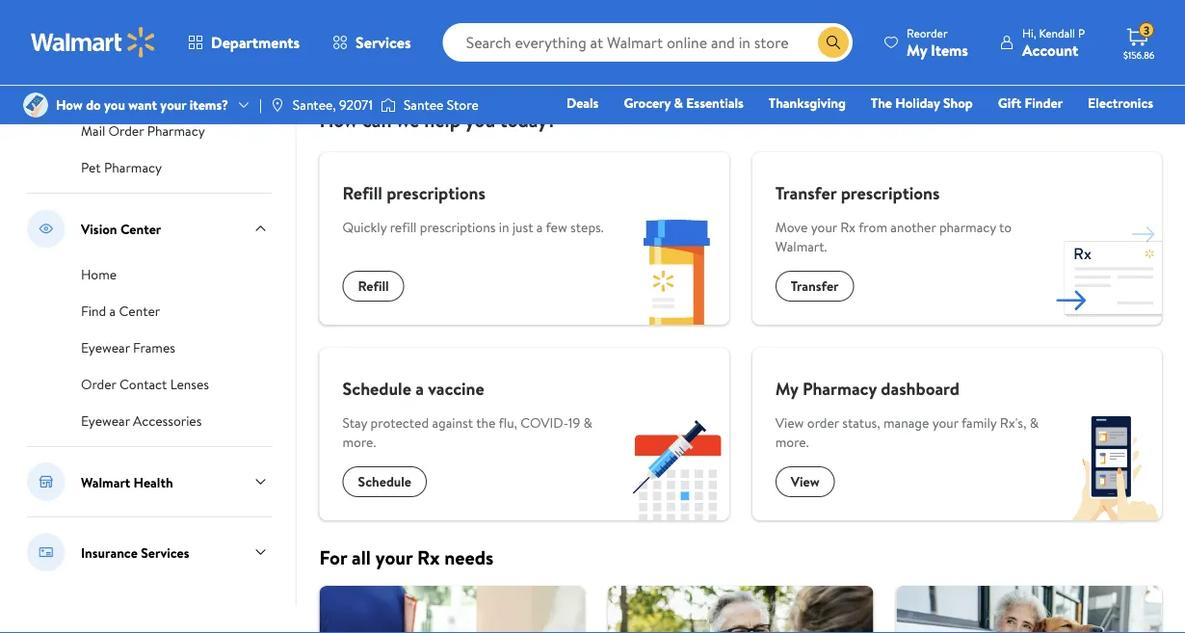 Task type: vqa. For each thing, say whether or not it's contained in the screenshot.


Task type: describe. For each thing, give the bounding box(es) containing it.
santee, 92071
[[293, 95, 373, 114]]

gift finder
[[999, 94, 1064, 112]]

search icon image
[[826, 35, 842, 50]]

electronics
[[1089, 94, 1154, 112]]

we
[[397, 106, 420, 133]]

few
[[546, 218, 568, 237]]

electronics link
[[1080, 93, 1163, 113]]

manage
[[884, 414, 930, 432]]

eyewear for eyewear frames
[[81, 338, 130, 357]]

one debit
[[1006, 121, 1072, 139]]

more. for my
[[776, 432, 809, 451]]

pharmacy for my pharmacy dashboard
[[803, 377, 877, 401]]

gift finder link
[[990, 93, 1072, 113]]

& inside view order status, manage your family rx's, & more.
[[1030, 414, 1039, 432]]

services button
[[316, 19, 428, 66]]

to
[[1000, 218, 1013, 237]]

test
[[81, 64, 105, 82]]

transfer for transfer
[[791, 277, 839, 295]]

the holiday shop link
[[863, 93, 982, 113]]

0 vertical spatial home
[[802, 121, 837, 139]]

p
[[1079, 25, 1086, 41]]

grocery & essentials link
[[616, 93, 753, 113]]

3
[[1145, 22, 1151, 38]]

departments button
[[172, 19, 316, 66]]

grocery & essentials
[[624, 94, 744, 112]]

covid- inside stay protected against the flu, covid-19 & more.
[[521, 414, 569, 432]]

in
[[499, 218, 510, 237]]

view button
[[776, 467, 836, 498]]

santee store
[[404, 95, 479, 114]]

for all your rx needs
[[320, 544, 494, 571]]

santee,
[[293, 95, 336, 114]]

items?
[[190, 95, 229, 114]]

gift
[[999, 94, 1022, 112]]

specialty pharmacy link
[[81, 25, 195, 46]]

my pharmacy dashboard
[[776, 377, 960, 401]]

find
[[81, 302, 106, 321]]

registry
[[932, 121, 981, 139]]

walmart
[[81, 473, 130, 491]]

finder
[[1025, 94, 1064, 112]]

schedule inside button
[[358, 472, 412, 491]]

protected
[[371, 414, 429, 432]]

schedule for now
[[1024, 26, 1085, 47]]

do
[[86, 95, 101, 114]]

flu,
[[499, 414, 518, 432]]

all
[[352, 544, 371, 571]]

19 inside test & treat: strep throat, flu & covid-19
[[129, 85, 141, 104]]

the
[[477, 414, 496, 432]]

steps.
[[571, 218, 604, 237]]

quickly
[[343, 218, 387, 237]]

0 vertical spatial a
[[537, 218, 543, 237]]

toy shop link
[[716, 120, 785, 140]]

pet pharmacy
[[81, 158, 162, 177]]

walmart image
[[31, 27, 156, 58]]

transfer prescriptions
[[776, 181, 941, 205]]

needs
[[445, 544, 494, 571]]

walmart health image
[[27, 463, 66, 501]]

reorder
[[907, 25, 948, 41]]

a for find a center
[[110, 302, 116, 321]]

reorder my items
[[907, 25, 969, 60]]

test & treat: strep throat, flu & covid-19 link
[[81, 62, 265, 104]]

schedule now
[[1024, 26, 1117, 47]]

3 list item from the left
[[886, 586, 1174, 633]]

debit
[[1039, 121, 1072, 139]]

0 vertical spatial home link
[[793, 120, 846, 140]]

refill button
[[343, 271, 405, 302]]

transfer prescriptions. move your rx from another pharmacy to walmart. transfer. image
[[1057, 219, 1163, 325]]

shop for holiday
[[944, 94, 974, 112]]

2 list item from the left
[[597, 586, 886, 633]]

1 vertical spatial my
[[776, 377, 799, 401]]

can
[[363, 106, 392, 133]]

insurance services
[[81, 543, 189, 562]]

treat:
[[120, 64, 153, 82]]

status,
[[843, 414, 881, 432]]

health
[[134, 473, 173, 491]]

another
[[891, 218, 937, 237]]

the holiday shop
[[871, 94, 974, 112]]

throat,
[[190, 64, 232, 82]]

how can we help you today?
[[320, 106, 557, 133]]

from
[[859, 218, 888, 237]]

just
[[513, 218, 534, 237]]

vaccine
[[428, 377, 485, 401]]

thanksgiving
[[769, 94, 846, 112]]

shop for toy
[[747, 121, 777, 139]]

store
[[447, 95, 479, 114]]

1 horizontal spatial you
[[466, 106, 496, 133]]

1 vertical spatial center
[[119, 302, 160, 321]]

one debit link
[[998, 120, 1080, 140]]

holiday
[[896, 94, 941, 112]]

order contact lenses link
[[81, 373, 209, 394]]

hi,
[[1023, 25, 1037, 41]]

rx inside the move your rx from another pharmacy to walmart.
[[841, 218, 856, 237]]

kendall
[[1040, 25, 1076, 41]]

your right want
[[160, 95, 186, 114]]

specialty
[[81, 27, 134, 46]]

refill for refill
[[358, 277, 389, 295]]

schedule a vaccine
[[343, 377, 485, 401]]

prescriptions for transfer prescriptions
[[841, 181, 941, 205]]

& inside stay protected against the flu, covid-19 & more.
[[584, 414, 593, 432]]

transfer for transfer prescriptions
[[776, 181, 837, 205]]

0 vertical spatial order
[[109, 121, 144, 140]]

|
[[259, 95, 262, 114]]

walmart health
[[81, 473, 173, 491]]

the
[[871, 94, 893, 112]]

more. for schedule
[[343, 432, 376, 451]]

eyewear for eyewear accessories
[[81, 412, 130, 431]]

mail
[[81, 121, 105, 140]]

fashion
[[862, 121, 907, 139]]



Task type: locate. For each thing, give the bounding box(es) containing it.
pharmacy inside specialty pharmacy link
[[137, 27, 195, 46]]

test & treat: strep throat, flu & covid-19
[[81, 64, 265, 104]]

1 horizontal spatial shop
[[944, 94, 974, 112]]

 image left we
[[381, 95, 396, 115]]

 image for santee, 92071
[[270, 97, 285, 113]]

1 vertical spatial home
[[81, 265, 117, 284]]

eyewear accessories
[[81, 412, 202, 431]]

prescriptions up from
[[841, 181, 941, 205]]

0 horizontal spatial 19
[[129, 85, 141, 104]]

0 horizontal spatial services
[[141, 543, 189, 562]]

2 more. from the left
[[776, 432, 809, 451]]

order left contact
[[81, 375, 116, 394]]

center up eyewear frames link
[[119, 302, 160, 321]]

my pharmacy dashboard. view order status, manage your family rx's and more. view. image
[[1057, 415, 1163, 521]]

pharmacy inside pet pharmacy link
[[104, 158, 162, 177]]

stay protected against the flu, covid-19 & more.
[[343, 414, 593, 451]]

1 horizontal spatial my
[[907, 39, 928, 60]]

1 vertical spatial view
[[791, 472, 820, 491]]

0 vertical spatial rx
[[841, 218, 856, 237]]

1 vertical spatial rx
[[418, 544, 440, 571]]

how for how can we help you today?
[[320, 106, 358, 133]]

1 vertical spatial 19
[[569, 414, 581, 432]]

more. inside stay protected against the flu, covid-19 & more.
[[343, 432, 376, 451]]

refill inside refill "button"
[[358, 277, 389, 295]]

transfer inside button
[[791, 277, 839, 295]]

1 vertical spatial a
[[110, 302, 116, 321]]

departments
[[211, 32, 300, 53]]

a right 'just'
[[537, 218, 543, 237]]

quickly refill prescriptions in just a few steps.
[[343, 218, 604, 237]]

my left 'items'
[[907, 39, 928, 60]]

prescriptions for refill prescriptions
[[387, 181, 486, 205]]

a
[[537, 218, 543, 237], [110, 302, 116, 321], [416, 377, 424, 401]]

pharmacy down "mail order pharmacy"
[[104, 158, 162, 177]]

0 vertical spatial covid-
[[81, 85, 129, 104]]

home link
[[793, 120, 846, 140], [81, 263, 117, 284]]

2 horizontal spatial a
[[537, 218, 543, 237]]

schedule a vaccine. stay protected against the flu, covid-19 and more. schedule. image
[[624, 415, 730, 521]]

0 horizontal spatial covid-
[[81, 85, 129, 104]]

1 vertical spatial shop
[[747, 121, 777, 139]]

 image for santee store
[[381, 95, 396, 115]]

schedule button
[[343, 467, 427, 498]]

vision center
[[81, 219, 161, 238]]

1 vertical spatial schedule
[[343, 377, 412, 401]]

home link down thanksgiving
[[793, 120, 846, 140]]

vision
[[81, 219, 117, 238]]

order down how do you want your items?
[[109, 121, 144, 140]]

want
[[128, 95, 157, 114]]

 image
[[23, 93, 48, 118]]

santee
[[404, 95, 444, 114]]

pharmacy up strep
[[137, 27, 195, 46]]

0 horizontal spatial my
[[776, 377, 799, 401]]

eyewear down 'find'
[[81, 338, 130, 357]]

0 vertical spatial my
[[907, 39, 928, 60]]

find a center
[[81, 302, 160, 321]]

center right "vision"
[[120, 219, 161, 238]]

toy
[[724, 121, 744, 139]]

pharmacy for pet pharmacy
[[104, 158, 162, 177]]

1 eyewear from the top
[[81, 338, 130, 357]]

0 vertical spatial shop
[[944, 94, 974, 112]]

19 down treat:
[[129, 85, 141, 104]]

vision center image
[[27, 209, 66, 248]]

your
[[160, 95, 186, 114], [812, 218, 838, 237], [933, 414, 959, 432], [376, 544, 413, 571]]

grocery
[[624, 94, 671, 112]]

1 vertical spatial transfer
[[791, 277, 839, 295]]

1 horizontal spatial  image
[[381, 95, 396, 115]]

prescriptions left in
[[420, 218, 496, 237]]

0 vertical spatial view
[[776, 414, 805, 432]]

eyewear frames
[[81, 338, 175, 357]]

find a center link
[[81, 300, 160, 321]]

home link up 'find'
[[81, 263, 117, 284]]

& right rx's,
[[1030, 414, 1039, 432]]

you
[[104, 95, 125, 114], [466, 106, 496, 133]]

0 vertical spatial schedule
[[1024, 26, 1085, 47]]

schedule for a
[[343, 377, 412, 401]]

0 vertical spatial eyewear
[[81, 338, 130, 357]]

1 vertical spatial services
[[141, 543, 189, 562]]

strep
[[156, 64, 187, 82]]

refill
[[390, 218, 417, 237]]

1 horizontal spatial covid-
[[521, 414, 569, 432]]

family
[[962, 414, 997, 432]]

move your rx from another pharmacy to walmart.
[[776, 218, 1013, 256]]

pharmacy up order
[[803, 377, 877, 401]]

order
[[109, 121, 144, 140], [81, 375, 116, 394]]

you right "help"
[[466, 106, 496, 133]]

 image
[[381, 95, 396, 115], [270, 97, 285, 113]]

fashion link
[[854, 120, 916, 140]]

shop
[[944, 94, 974, 112], [747, 121, 777, 139]]

list
[[308, 586, 1174, 633]]

19 inside stay protected against the flu, covid-19 & more.
[[569, 414, 581, 432]]

0 vertical spatial refill
[[343, 181, 383, 205]]

how left do
[[56, 95, 83, 114]]

lenses
[[170, 375, 209, 394]]

pharmacy inside the mail order pharmacy link
[[147, 121, 205, 140]]

1 horizontal spatial services
[[356, 32, 411, 53]]

contact
[[120, 375, 167, 394]]

center
[[120, 219, 161, 238], [119, 302, 160, 321]]

0 horizontal spatial home
[[81, 265, 117, 284]]

eyewear inside eyewear accessories link
[[81, 412, 130, 431]]

move
[[776, 218, 808, 237]]

your right move
[[812, 218, 838, 237]]

covid- down test on the top left
[[81, 85, 129, 104]]

against
[[432, 414, 473, 432]]

your right all
[[376, 544, 413, 571]]

shop inside "electronics toy shop"
[[747, 121, 777, 139]]

view inside button
[[791, 472, 820, 491]]

list item
[[308, 586, 597, 633], [597, 586, 886, 633], [886, 586, 1174, 633]]

your inside the move your rx from another pharmacy to walmart.
[[812, 218, 838, 237]]

registry link
[[923, 120, 990, 140]]

1 vertical spatial order
[[81, 375, 116, 394]]

pet
[[81, 158, 101, 177]]

you right do
[[104, 95, 125, 114]]

2 eyewear from the top
[[81, 412, 130, 431]]

covid-
[[81, 85, 129, 104], [521, 414, 569, 432]]

view order status, manage your family rx's, & more.
[[776, 414, 1039, 451]]

refill for refill prescriptions
[[343, 181, 383, 205]]

pharmacy for specialty pharmacy
[[137, 27, 195, 46]]

0 horizontal spatial home link
[[81, 263, 117, 284]]

now
[[1089, 26, 1117, 47]]

a for schedule a vaccine
[[416, 377, 424, 401]]

my inside reorder my items
[[907, 39, 928, 60]]

prescriptions up refill
[[387, 181, 486, 205]]

0 horizontal spatial more.
[[343, 432, 376, 451]]

view down order
[[791, 472, 820, 491]]

today?
[[500, 106, 557, 133]]

shop right toy
[[747, 121, 777, 139]]

more. up view button
[[776, 432, 809, 451]]

2 vertical spatial a
[[416, 377, 424, 401]]

0 vertical spatial 19
[[129, 85, 141, 104]]

for
[[320, 544, 347, 571]]

0 vertical spatial center
[[120, 219, 161, 238]]

0 vertical spatial transfer
[[776, 181, 837, 205]]

Search search field
[[443, 23, 853, 62]]

eyewear
[[81, 338, 130, 357], [81, 412, 130, 431]]

1 horizontal spatial a
[[416, 377, 424, 401]]

items
[[932, 39, 969, 60]]

19
[[129, 85, 141, 104], [569, 414, 581, 432]]

home up 'find'
[[81, 265, 117, 284]]

& right flu
[[256, 64, 265, 82]]

0 horizontal spatial you
[[104, 95, 125, 114]]

refill up quickly
[[343, 181, 383, 205]]

0 horizontal spatial how
[[56, 95, 83, 114]]

a right 'find'
[[110, 302, 116, 321]]

0 horizontal spatial  image
[[270, 97, 285, 113]]

dashboard
[[882, 377, 960, 401]]

refill down quickly
[[358, 277, 389, 295]]

services up "92071"
[[356, 32, 411, 53]]

0 vertical spatial services
[[356, 32, 411, 53]]

refill prescriptions. quickly refill medications in just a few steps. refill. image
[[624, 219, 730, 325]]

mail order pharmacy
[[81, 121, 205, 140]]

covid- inside test & treat: strep throat, flu & covid-19
[[81, 85, 129, 104]]

view left order
[[776, 414, 805, 432]]

eyewear down contact
[[81, 412, 130, 431]]

0 horizontal spatial shop
[[747, 121, 777, 139]]

19 right flu,
[[569, 414, 581, 432]]

schedule inside 'button'
[[1024, 26, 1085, 47]]

walmart+ link
[[1088, 120, 1163, 140]]

services
[[356, 32, 411, 53], [141, 543, 189, 562]]

1 horizontal spatial home
[[802, 121, 837, 139]]

covid- right flu,
[[521, 414, 569, 432]]

more. up schedule button
[[343, 432, 376, 451]]

thanksgiving link
[[761, 93, 855, 113]]

1 vertical spatial refill
[[358, 277, 389, 295]]

1 horizontal spatial home link
[[793, 120, 846, 140]]

how do you want your items?
[[56, 95, 229, 114]]

0 horizontal spatial a
[[110, 302, 116, 321]]

specialty pharmacy
[[81, 27, 195, 46]]

$156.86
[[1124, 48, 1155, 61]]

pharmacy
[[137, 27, 195, 46], [147, 121, 205, 140], [104, 158, 162, 177], [803, 377, 877, 401]]

1 list item from the left
[[308, 586, 597, 633]]

transfer down walmart.
[[791, 277, 839, 295]]

electronics toy shop
[[724, 94, 1154, 139]]

Walmart Site-Wide search field
[[443, 23, 853, 62]]

mail order pharmacy link
[[81, 120, 205, 141]]

shop up registry
[[944, 94, 974, 112]]

 image right |
[[270, 97, 285, 113]]

transfer button
[[776, 271, 855, 302]]

1 horizontal spatial rx
[[841, 218, 856, 237]]

my up view button
[[776, 377, 799, 401]]

walmart insurance services image
[[27, 533, 66, 572]]

1 vertical spatial home link
[[81, 263, 117, 284]]

help
[[425, 106, 461, 133]]

services inside "dropdown button"
[[356, 32, 411, 53]]

view for view
[[791, 472, 820, 491]]

1 more. from the left
[[343, 432, 376, 451]]

1 horizontal spatial 19
[[569, 414, 581, 432]]

how for how do you want your items?
[[56, 95, 83, 114]]

& right test on the top left
[[108, 64, 117, 82]]

your inside view order status, manage your family rx's, & more.
[[933, 414, 959, 432]]

essentials
[[687, 94, 744, 112]]

0 horizontal spatial rx
[[418, 544, 440, 571]]

1 horizontal spatial more.
[[776, 432, 809, 451]]

& right flu,
[[584, 414, 593, 432]]

rx
[[841, 218, 856, 237], [418, 544, 440, 571]]

1 vertical spatial eyewear
[[81, 412, 130, 431]]

eyewear inside eyewear frames link
[[81, 338, 130, 357]]

frames
[[133, 338, 175, 357]]

services right insurance
[[141, 543, 189, 562]]

rx left needs
[[418, 544, 440, 571]]

rx's,
[[1001, 414, 1027, 432]]

how left can
[[320, 106, 358, 133]]

prescriptions
[[387, 181, 486, 205], [841, 181, 941, 205], [420, 218, 496, 237]]

a left vaccine
[[416, 377, 424, 401]]

accessories
[[133, 412, 202, 431]]

1 vertical spatial covid-
[[521, 414, 569, 432]]

view for view order status, manage your family rx's, & more.
[[776, 414, 805, 432]]

2 vertical spatial schedule
[[358, 472, 412, 491]]

1 horizontal spatial how
[[320, 106, 358, 133]]

home
[[802, 121, 837, 139], [81, 265, 117, 284]]

pharmacy down items?
[[147, 121, 205, 140]]

rx left from
[[841, 218, 856, 237]]

one
[[1006, 121, 1035, 139]]

view inside view order status, manage your family rx's, & more.
[[776, 414, 805, 432]]

pet pharmacy link
[[81, 156, 162, 177]]

transfer up move
[[776, 181, 837, 205]]

deals link
[[558, 93, 608, 113]]

92071
[[339, 95, 373, 114]]

& right grocery
[[674, 94, 684, 112]]

your left family
[[933, 414, 959, 432]]

home down thanksgiving
[[802, 121, 837, 139]]

my
[[907, 39, 928, 60], [776, 377, 799, 401]]

more. inside view order status, manage your family rx's, & more.
[[776, 432, 809, 451]]



